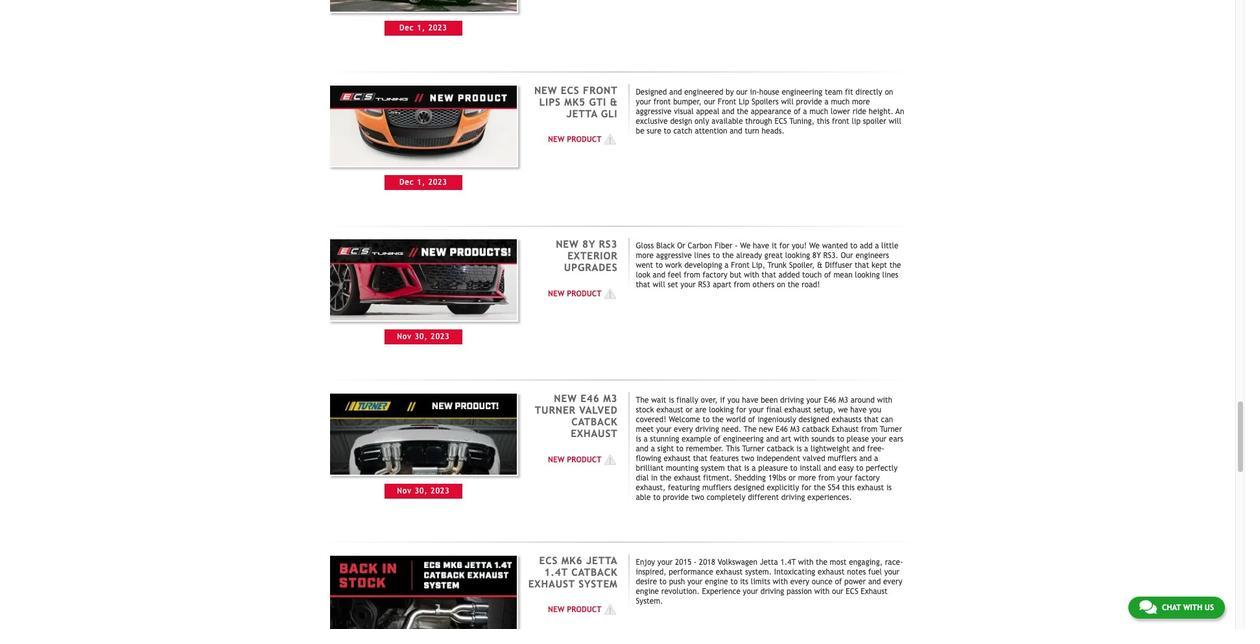 Task type: describe. For each thing, give the bounding box(es) containing it.
on inside designed and engineered by our in-house engineering team fit directly on your front bumper, our front lip spoilers will provide a much more aggressive visual appeal and the appearance of a much lower ride height. an exclusive design only available through ecs tuning, this front lip spoiler will be sure to catch attention and turn heads.
[[885, 87, 894, 96]]

from down developing
[[684, 271, 701, 280]]

4 image for new e46 m3 turner valved catback exhaust
[[602, 454, 618, 467]]

new product for valved
[[548, 455, 602, 464]]

can
[[881, 415, 894, 424]]

exhaust inside enjoy your 2015 - 2018 volkswagen jetta 1.4t with the most engaging, race- inspired, performance exhaust system. intoxicating exhaust notes fuel your desire to push your engine to its limits with every ounce of power and every engine revolution. experience your driving passion with our ecs exhaust system.
[[861, 587, 888, 596]]

system.
[[636, 597, 663, 606]]

lip
[[852, 117, 861, 126]]

welcome
[[669, 415, 701, 424]]

driving down the explicitly
[[782, 493, 805, 502]]

exhaust down wait
[[657, 406, 684, 415]]

exhaust up the ingeniously
[[785, 406, 812, 415]]

been
[[761, 396, 778, 405]]

factory inside the wait is finally over, if you have been driving your e46 m3 around with stock exhaust or are looking for your final exhaust setup, we have you covered! welcome to the world of ingeniously designed exhausts that can meet your every driving need. the new e46 m3 catback exhaust from turner is a stunning example of engineering and art with sounds to please your ears and a sight to remember. this turner catback is a lightweight and free- flowing exhaust that features two independent valved mufflers and a brilliant mounting system that is a pleasure to install and easy to perfectly dial in the exhaust fitment. shedding 19lbs or more from your factory exhaust, featuring mufflers designed explicitly for the s54 this exhaust is able to provide two completely different driving experiences.
[[855, 474, 880, 483]]

the wait is finally over, if you have been driving your e46 m3 around with stock exhaust or are looking for your final exhaust setup, we have you covered! welcome to the world of ingeniously designed exhausts that can meet your every driving need. the new e46 m3 catback exhaust from turner is a stunning example of engineering and art with sounds to please your ears and a sight to remember. this turner catback is a lightweight and free- flowing exhaust that features two independent valved mufflers and a brilliant mounting system that is a pleasure to install and easy to perfectly dial in the exhaust fitment. shedding 19lbs or more from your factory exhaust, featuring mufflers designed explicitly for the s54 this exhaust is able to provide two completely different driving experiences.
[[636, 396, 904, 502]]

independent
[[757, 454, 801, 463]]

product for valved
[[567, 455, 602, 464]]

2 horizontal spatial will
[[889, 117, 902, 126]]

gloss black or carbon fiber - we have it for you!   we wanted to add a little more aggressive lines to the already great looking 8y rs3. our engineers went to work developing a front lip, trunk spoiler, & diffuser that kept the look and feel from factory but with that added touch of mean looking lines that will set your rs3 apart from others on the road!
[[636, 242, 901, 290]]

dec for top mods for your audi b9 s4 3.0t image
[[400, 24, 414, 33]]

0 horizontal spatial the
[[636, 396, 649, 405]]

bumper,
[[673, 97, 702, 106]]

1 vertical spatial you
[[869, 406, 882, 415]]

0 horizontal spatial our
[[704, 97, 716, 106]]

1 horizontal spatial catback
[[803, 425, 830, 434]]

diffuser
[[825, 261, 853, 270]]

desire
[[636, 577, 657, 586]]

2023 for new e46 m3 turner valved catback exhaust
[[431, 486, 450, 496]]

went
[[636, 261, 653, 270]]

your up setup,
[[807, 396, 822, 405]]

& inside new ecs front lips mk5 gti & jetta gli
[[610, 96, 618, 107]]

exhaust up mounting
[[664, 454, 691, 463]]

with left us
[[1184, 603, 1203, 612]]

race-
[[885, 558, 903, 567]]

1 dec 1, 2023 link from the top
[[329, 0, 518, 36]]

0 vertical spatial much
[[831, 97, 850, 106]]

and inside enjoy your 2015 - 2018 volkswagen jetta 1.4t with the most engaging, race- inspired, performance exhaust system. intoxicating exhaust notes fuel your desire to push your engine to its limits with every ounce of power and every engine revolution. experience your driving passion with our ecs exhaust system.
[[869, 577, 881, 586]]

1 vertical spatial catback
[[767, 445, 794, 454]]

and down the "please"
[[853, 445, 865, 454]]

driving up example
[[696, 425, 719, 434]]

work
[[665, 261, 682, 270]]

limits
[[751, 577, 771, 586]]

your up stunning
[[656, 425, 672, 434]]

0 vertical spatial engine
[[705, 577, 728, 586]]

final
[[767, 406, 782, 415]]

dec 1, 2023 for new ecs front lips mk5 gti & jetta gli image
[[400, 178, 448, 187]]

2 horizontal spatial m3
[[839, 396, 849, 405]]

carbon
[[688, 242, 713, 251]]

new 8y rs3 exterior upgrades
[[556, 238, 618, 273]]

a down fiber
[[725, 261, 729, 270]]

2023 for new 8y rs3 exterior upgrades
[[431, 332, 450, 341]]

designed
[[636, 87, 667, 96]]

engineering inside the wait is finally over, if you have been driving your e46 m3 around with stock exhaust or are looking for your final exhaust setup, we have you covered! welcome to the world of ingeniously designed exhausts that can meet your every driving need. the new e46 m3 catback exhaust from turner is a stunning example of engineering and art with sounds to please your ears and a sight to remember. this turner catback is a lightweight and free- flowing exhaust that features two independent valved mufflers and a brilliant mounting system that is a pleasure to install and easy to perfectly dial in the exhaust fitment. shedding 19lbs or more from your factory exhaust, featuring mufflers designed explicitly for the s54 this exhaust is able to provide two completely different driving experiences.
[[723, 435, 764, 444]]

experience
[[702, 587, 741, 596]]

1 horizontal spatial or
[[789, 474, 796, 483]]

the inside designed and engineered by our in-house engineering team fit directly on your front bumper, our front lip spoilers will provide a much more aggressive visual appeal and the appearance of a much lower ride height. an exclusive design only available through ecs tuning, this front lip spoiler will be sure to catch attention and turn heads.
[[737, 107, 749, 116]]

product for catback
[[567, 605, 602, 614]]

1 horizontal spatial e46
[[776, 425, 788, 434]]

is right wait
[[669, 396, 674, 405]]

your down easy
[[838, 474, 853, 483]]

0 vertical spatial designed
[[799, 415, 830, 424]]

system.
[[745, 567, 772, 576]]

1 vertical spatial designed
[[734, 483, 765, 493]]

provide inside designed and engineered by our in-house engineering team fit directly on your front bumper, our front lip spoilers will provide a much more aggressive visual appeal and the appearance of a much lower ride height. an exclusive design only available through ecs tuning, this front lip spoiler will be sure to catch attention and turn heads.
[[796, 97, 823, 106]]

front inside new ecs front lips mk5 gti & jetta gli
[[583, 84, 618, 96]]

that up others in the top right of the page
[[762, 271, 776, 280]]

2023 down top mods for your audi b9 s4 3.0t image
[[429, 24, 448, 33]]

2 vertical spatial have
[[851, 406, 867, 415]]

ecs inside "ecs mk6 jetta 1.4t catback exhaust system"
[[539, 554, 558, 566]]

over,
[[701, 396, 718, 405]]

height.
[[869, 107, 894, 116]]

your down performance
[[688, 577, 703, 586]]

around
[[851, 396, 875, 405]]

a up "shedding" on the right of page
[[752, 464, 756, 473]]

our
[[841, 251, 854, 260]]

gloss
[[636, 242, 654, 251]]

enjoy
[[636, 558, 655, 567]]

push
[[669, 577, 685, 586]]

comments image
[[1140, 599, 1157, 615]]

install
[[800, 464, 821, 473]]

of inside enjoy your 2015 - 2018 volkswagen jetta 1.4t with the most engaging, race- inspired, performance exhaust system. intoxicating exhaust notes fuel your desire to push your engine to its limits with every ounce of power and every engine revolution. experience your driving passion with our ecs exhaust system.
[[835, 577, 842, 586]]

turner inside new e46 m3 turner valved catback exhaust
[[535, 404, 576, 416]]

its
[[740, 577, 749, 586]]

a up engineers
[[875, 242, 879, 251]]

new ecs front lips mk5 gti & jetta gli link
[[534, 84, 618, 119]]

new inside new 8y rs3 exterior upgrades
[[556, 238, 579, 250]]

to up lightweight
[[837, 435, 845, 444]]

2 dec 1, 2023 link from the top
[[329, 84, 518, 190]]

set
[[668, 281, 678, 290]]

aggressive inside "gloss black or carbon fiber - we have it for you!   we wanted to add a little more aggressive lines to the already great looking 8y rs3. our engineers went to work developing a front lip, trunk spoiler, & diffuser that kept the look and feel from factory but with that added touch of mean looking lines that will set your rs3 apart from others on the road!"
[[656, 251, 692, 260]]

finally
[[677, 396, 699, 405]]

fitment.
[[703, 474, 733, 483]]

1 we from the left
[[740, 242, 751, 251]]

is up install at the bottom of the page
[[797, 445, 802, 454]]

fuel
[[869, 567, 882, 576]]

volkswagen
[[718, 558, 758, 567]]

factory inside "gloss black or carbon fiber - we have it for you!   we wanted to add a little more aggressive lines to the already great looking 8y rs3. our engineers went to work developing a front lip, trunk spoiler, & diffuser that kept the look and feel from factory but with that added touch of mean looking lines that will set your rs3 apart from others on the road!"
[[703, 271, 728, 280]]

ecs mk6 jetta 1.4t catback exhaust system link
[[529, 554, 618, 589]]

from down the but
[[734, 281, 751, 290]]

- inside enjoy your 2015 - 2018 volkswagen jetta 1.4t with the most engaging, race- inspired, performance exhaust system. intoxicating exhaust notes fuel your desire to push your engine to its limits with every ounce of power and every engine revolution. experience your driving passion with our ecs exhaust system.
[[694, 558, 697, 567]]

nov for new e46 m3 turner valved catback exhaust
[[397, 486, 412, 496]]

from up s54
[[819, 474, 835, 483]]

2 horizontal spatial for
[[802, 483, 812, 493]]

black
[[656, 242, 675, 251]]

new down upgrades
[[548, 289, 565, 298]]

ingeniously
[[758, 415, 797, 424]]

rs3.
[[823, 251, 839, 260]]

valved
[[580, 404, 618, 416]]

this
[[726, 445, 740, 454]]

product for mk5
[[567, 135, 602, 144]]

look
[[636, 271, 651, 280]]

the right in
[[660, 474, 672, 483]]

exhausts
[[832, 415, 862, 424]]

with up can
[[877, 396, 893, 405]]

with down intoxicating at the right of the page
[[773, 577, 788, 586]]

exhaust inside the wait is finally over, if you have been driving your e46 m3 around with stock exhaust or are looking for your final exhaust setup, we have you covered! welcome to the world of ingeniously designed exhausts that can meet your every driving need. the new e46 m3 catback exhaust from turner is a stunning example of engineering and art with sounds to please your ears and a sight to remember. this turner catback is a lightweight and free- flowing exhaust that features two independent valved mufflers and a brilliant mounting system that is a pleasure to install and easy to perfectly dial in the exhaust fitment. shedding 19lbs or more from your factory exhaust, featuring mufflers designed explicitly for the s54 this exhaust is able to provide two completely different driving experiences.
[[832, 425, 859, 434]]

add
[[860, 242, 873, 251]]

0 horizontal spatial you
[[728, 396, 740, 405]]

every inside the wait is finally over, if you have been driving your e46 m3 around with stock exhaust or are looking for your final exhaust setup, we have you covered! welcome to the world of ingeniously designed exhausts that can meet your every driving need. the new e46 m3 catback exhaust from turner is a stunning example of engineering and art with sounds to please your ears and a sight to remember. this turner catback is a lightweight and free- flowing exhaust that features two independent valved mufflers and a brilliant mounting system that is a pleasure to install and easy to perfectly dial in the exhaust fitment. shedding 19lbs or more from your factory exhaust, featuring mufflers designed explicitly for the s54 this exhaust is able to provide two completely different driving experiences.
[[674, 425, 693, 434]]

new inside new ecs front lips mk5 gti & jetta gli
[[534, 84, 557, 96]]

the up need.
[[712, 415, 724, 424]]

passion
[[787, 587, 812, 596]]

and down the "available"
[[730, 126, 743, 135]]

flowing
[[636, 454, 662, 463]]

to left install at the bottom of the page
[[790, 464, 798, 473]]

that down the look on the top
[[636, 281, 651, 290]]

lip
[[739, 97, 750, 106]]

a down team
[[825, 97, 829, 106]]

your inside designed and engineered by our in-house engineering team fit directly on your front bumper, our front lip spoilers will provide a much more aggressive visual appeal and the appearance of a much lower ride height. an exclusive design only available through ecs tuning, this front lip spoiler will be sure to catch attention and turn heads.
[[636, 97, 651, 106]]

and left easy
[[824, 464, 837, 473]]

heads.
[[762, 126, 785, 135]]

house
[[760, 87, 780, 96]]

from up the "please"
[[861, 425, 878, 434]]

to right easy
[[857, 464, 864, 473]]

attention
[[695, 126, 728, 135]]

upgrades
[[564, 262, 618, 273]]

spoiler,
[[789, 261, 815, 270]]

of inside designed and engineered by our in-house engineering team fit directly on your front bumper, our front lip spoilers will provide a much more aggressive visual appeal and the appearance of a much lower ride height. an exclusive design only available through ecs tuning, this front lip spoiler will be sure to catch attention and turn heads.
[[794, 107, 801, 116]]

and up the "available"
[[722, 107, 735, 116]]

that down engineers
[[855, 261, 870, 270]]

is down meet
[[636, 435, 641, 444]]

to up our
[[851, 242, 858, 251]]

new e46 m3 turner valved catback exhaust link
[[535, 393, 618, 439]]

this inside the wait is finally over, if you have been driving your e46 m3 around with stock exhaust or are looking for your final exhaust setup, we have you covered! welcome to the world of ingeniously designed exhausts that can meet your every driving need. the new e46 m3 catback exhaust from turner is a stunning example of engineering and art with sounds to please your ears and a sight to remember. this turner catback is a lightweight and free- flowing exhaust that features two independent valved mufflers and a brilliant mounting system that is a pleasure to install and easy to perfectly dial in the exhaust fitment. shedding 19lbs or more from your factory exhaust, featuring mufflers designed explicitly for the s54 this exhaust is able to provide two completely different driving experiences.
[[842, 483, 855, 493]]

or
[[677, 242, 686, 251]]

1, for new ecs front lips mk5 gti & jetta gli image
[[417, 178, 426, 187]]

0 horizontal spatial engine
[[636, 587, 659, 596]]

your down been
[[749, 406, 764, 415]]

new 8y rs3 exterior upgrades image
[[329, 238, 518, 322]]

ecs inside enjoy your 2015 - 2018 volkswagen jetta 1.4t with the most engaging, race- inspired, performance exhaust system. intoxicating exhaust notes fuel your desire to push your engine to its limits with every ounce of power and every engine revolution. experience your driving passion with our ecs exhaust system.
[[846, 587, 859, 596]]

you!
[[792, 242, 807, 251]]

setup,
[[814, 406, 836, 415]]

different
[[748, 493, 779, 502]]

ecs inside designed and engineered by our in-house engineering team fit directly on your front bumper, our front lip spoilers will provide a much more aggressive visual appeal and the appearance of a much lower ride height. an exclusive design only available through ecs tuning, this front lip spoiler will be sure to catch attention and turn heads.
[[775, 117, 787, 126]]

exterior
[[568, 250, 618, 262]]

available
[[712, 117, 743, 126]]

2 vertical spatial turner
[[743, 445, 765, 454]]

new inside new e46 m3 turner valved catback exhaust
[[554, 393, 577, 404]]

0 vertical spatial looking
[[785, 251, 810, 260]]

performance
[[669, 567, 714, 576]]

exhaust down most
[[818, 567, 845, 576]]

is up "shedding" on the right of page
[[744, 464, 750, 473]]

shedding
[[735, 474, 766, 483]]

enjoy your 2015 - 2018 volkswagen jetta 1.4t with the most engaging, race- inspired, performance exhaust system. intoxicating exhaust notes fuel your desire to push your engine to its limits with every ounce of power and every engine revolution. experience your driving passion with our ecs exhaust system.
[[636, 558, 903, 606]]

your up inspired,
[[658, 558, 673, 567]]

stock
[[636, 406, 654, 415]]

dial
[[636, 474, 649, 483]]

for inside "gloss black or carbon fiber - we have it for you!   we wanted to add a little more aggressive lines to the already great looking 8y rs3. our engineers went to work developing a front lip, trunk spoiler, & diffuser that kept the look and feel from factory but with that added touch of mean looking lines that will set your rs3 apart from others on the road!"
[[780, 242, 790, 251]]

1 horizontal spatial lines
[[883, 271, 899, 280]]

with down ounce
[[815, 587, 830, 596]]

1, for top mods for your audi b9 s4 3.0t image
[[417, 24, 426, 33]]

new ecs front lips mk5 gti & jetta gli image
[[329, 84, 518, 168]]

the down the added
[[788, 281, 800, 290]]

sure
[[647, 126, 662, 135]]

your up free-
[[872, 435, 887, 444]]

1 horizontal spatial m3
[[791, 425, 800, 434]]

intoxicating
[[774, 567, 816, 576]]

m3 inside new e46 m3 turner valved catback exhaust
[[603, 393, 618, 404]]

others
[[753, 281, 775, 290]]

remember.
[[686, 445, 724, 454]]

1 vertical spatial two
[[691, 493, 705, 502]]

able
[[636, 493, 651, 502]]

8y inside new 8y rs3 exterior upgrades
[[583, 238, 596, 250]]

new down new e46 m3 turner valved catback exhaust
[[548, 455, 565, 464]]

more inside the wait is finally over, if you have been driving your e46 m3 around with stock exhaust or are looking for your final exhaust setup, we have you covered! welcome to the world of ingeniously designed exhausts that can meet your every driving need. the new e46 m3 catback exhaust from turner is a stunning example of engineering and art with sounds to please your ears and a sight to remember. this turner catback is a lightweight and free- flowing exhaust that features two independent valved mufflers and a brilliant mounting system that is a pleasure to install and easy to perfectly dial in the exhaust fitment. shedding 19lbs or more from your factory exhaust, featuring mufflers designed explicitly for the s54 this exhaust is able to provide two completely different driving experiences.
[[798, 474, 816, 483]]

we
[[838, 406, 848, 415]]

to left push
[[660, 577, 667, 586]]

notes
[[847, 567, 866, 576]]

explicitly
[[767, 483, 799, 493]]

new product for catback
[[548, 605, 602, 614]]

and up bumper,
[[670, 87, 682, 96]]

spoilers
[[752, 97, 779, 106]]

great
[[765, 251, 783, 260]]

sounds
[[812, 435, 835, 444]]

1 vertical spatial mufflers
[[703, 483, 732, 493]]

4 image for new 8y rs3 exterior upgrades
[[602, 288, 618, 301]]

exhaust down perfectly
[[857, 483, 884, 493]]

1 horizontal spatial front
[[832, 117, 850, 126]]

that down remember.
[[693, 454, 708, 463]]

please
[[847, 435, 869, 444]]

2023 for new ecs front lips mk5 gti & jetta gli
[[429, 178, 448, 187]]

new down lips
[[548, 135, 565, 144]]

mk6
[[562, 554, 583, 566]]

2 horizontal spatial e46
[[824, 396, 837, 405]]

power
[[845, 577, 866, 586]]

2 horizontal spatial every
[[884, 577, 903, 586]]

spoiler
[[863, 117, 887, 126]]

rs3 inside new 8y rs3 exterior upgrades
[[599, 238, 618, 250]]

with right art
[[794, 435, 809, 444]]

to left work
[[656, 261, 663, 270]]

s54
[[828, 483, 840, 493]]

with up intoxicating at the right of the page
[[798, 558, 814, 567]]

new down ecs mk6 jetta 1.4t catback exhaust system link
[[548, 605, 565, 614]]

exhaust up the featuring
[[674, 474, 701, 483]]

features
[[710, 454, 739, 463]]

your down race-
[[885, 567, 900, 576]]

mk5
[[565, 96, 586, 107]]

most
[[830, 558, 847, 567]]

stunning
[[650, 435, 680, 444]]

is down perfectly
[[887, 483, 892, 493]]

to down fiber
[[713, 251, 720, 260]]



Task type: vqa. For each thing, say whether or not it's contained in the screenshot.
Rs3.
yes



Task type: locate. For each thing, give the bounding box(es) containing it.
catback
[[803, 425, 830, 434], [767, 445, 794, 454]]

factory down perfectly
[[855, 474, 880, 483]]

have inside "gloss black or carbon fiber - we have it for you!   we wanted to add a little more aggressive lines to the already great looking 8y rs3. our engineers went to work developing a front lip, trunk spoiler, & diffuser that kept the look and feel from factory but with that added touch of mean looking lines that will set your rs3 apart from others on the road!"
[[753, 242, 770, 251]]

ecs
[[561, 84, 580, 96], [775, 117, 787, 126], [539, 554, 558, 566], [846, 587, 859, 596]]

1 dec from the top
[[400, 24, 414, 33]]

design
[[670, 117, 693, 126]]

much up lower
[[831, 97, 850, 106]]

1 vertical spatial dec
[[400, 178, 414, 187]]

of inside "gloss black or carbon fiber - we have it for you!   we wanted to add a little more aggressive lines to the already great looking 8y rs3. our engineers went to work developing a front lip, trunk spoiler, & diffuser that kept the look and feel from factory but with that added touch of mean looking lines that will set your rs3 apart from others on the road!"
[[824, 271, 832, 280]]

1 vertical spatial nov
[[397, 486, 412, 496]]

new
[[759, 425, 774, 434]]

0 vertical spatial or
[[686, 406, 693, 415]]

little
[[882, 242, 899, 251]]

e46 inside new e46 m3 turner valved catback exhaust
[[581, 393, 600, 404]]

nov down new 8y rs3 exterior upgrades image
[[397, 332, 412, 341]]

0 horizontal spatial lines
[[694, 251, 711, 260]]

system
[[701, 464, 725, 473]]

0 vertical spatial provide
[[796, 97, 823, 106]]

0 vertical spatial front
[[654, 97, 671, 106]]

appeal
[[696, 107, 720, 116]]

nov 30, 2023 for new 8y rs3 exterior upgrades
[[397, 332, 450, 341]]

exhaust down volkswagen
[[716, 567, 743, 576]]

to inside designed and engineered by our in-house engineering team fit directly on your front bumper, our front lip spoilers will provide a much more aggressive visual appeal and the appearance of a much lower ride height. an exclusive design only available through ecs tuning, this front lip spoiler will be sure to catch attention and turn heads.
[[664, 126, 671, 135]]

easy
[[839, 464, 854, 473]]

looking down kept
[[855, 271, 880, 280]]

1 horizontal spatial 8y
[[813, 251, 821, 260]]

to down are
[[703, 415, 710, 424]]

2 we from the left
[[810, 242, 820, 251]]

aggressive up work
[[656, 251, 692, 260]]

0 horizontal spatial this
[[817, 117, 830, 126]]

with
[[744, 271, 760, 280], [877, 396, 893, 405], [794, 435, 809, 444], [798, 558, 814, 567], [773, 577, 788, 586], [815, 587, 830, 596], [1184, 603, 1203, 612]]

1 vertical spatial 30,
[[415, 486, 428, 496]]

will down an
[[889, 117, 902, 126]]

new product for mk5
[[548, 135, 602, 144]]

1 vertical spatial have
[[742, 396, 759, 405]]

on inside "gloss black or carbon fiber - we have it for you!   we wanted to add a little more aggressive lines to the already great looking 8y rs3. our engineers went to work developing a front lip, trunk spoiler, & diffuser that kept the look and feel from factory but with that added touch of mean looking lines that will set your rs3 apart from others on the road!"
[[777, 281, 786, 290]]

2 nov 30, 2023 from the top
[[397, 486, 450, 496]]

0 vertical spatial for
[[780, 242, 790, 251]]

completely
[[707, 493, 746, 502]]

2 nov 30, 2023 link from the top
[[329, 393, 518, 506]]

art
[[781, 435, 792, 444]]

and inside "gloss black or carbon fiber - we have it for you!   we wanted to add a little more aggressive lines to the already great looking 8y rs3. our engineers went to work developing a front lip, trunk spoiler, & diffuser that kept the look and feel from factory but with that added touch of mean looking lines that will set your rs3 apart from others on the road!"
[[653, 271, 666, 280]]

example
[[682, 435, 712, 444]]

0 horizontal spatial m3
[[603, 393, 618, 404]]

dec for new ecs front lips mk5 gti & jetta gli image
[[400, 178, 414, 187]]

2 30, from the top
[[415, 486, 428, 496]]

product down system
[[567, 605, 602, 614]]

1 horizontal spatial 1.4t
[[781, 558, 796, 567]]

chat
[[1162, 603, 1181, 612]]

touch
[[802, 271, 822, 280]]

1 horizontal spatial this
[[842, 483, 855, 493]]

2 horizontal spatial looking
[[855, 271, 880, 280]]

1.4t inside enjoy your 2015 - 2018 volkswagen jetta 1.4t with the most engaging, race- inspired, performance exhaust system. intoxicating exhaust notes fuel your desire to push your engine to its limits with every ounce of power and every engine revolution. experience your driving passion with our ecs exhaust system.
[[781, 558, 796, 567]]

engine
[[705, 577, 728, 586], [636, 587, 659, 596]]

front up the but
[[731, 261, 750, 270]]

- inside "gloss black or carbon fiber - we have it for you!   we wanted to add a little more aggressive lines to the already great looking 8y rs3. our engineers went to work developing a front lip, trunk spoiler, & diffuser that kept the look and feel from factory but with that added touch of mean looking lines that will set your rs3 apart from others on the road!"
[[735, 242, 738, 251]]

1 vertical spatial provide
[[663, 493, 689, 502]]

new product for upgrades
[[548, 289, 602, 298]]

0 horizontal spatial provide
[[663, 493, 689, 502]]

3 new product from the top
[[548, 455, 602, 464]]

1 horizontal spatial engineering
[[782, 87, 823, 96]]

pleasure
[[758, 464, 788, 473]]

exhaust down exhausts
[[832, 425, 859, 434]]

30, down new 8y rs3 exterior upgrades image
[[415, 332, 428, 341]]

lips
[[539, 96, 561, 107]]

it
[[772, 242, 777, 251]]

1 vertical spatial the
[[744, 425, 757, 434]]

already
[[736, 251, 762, 260]]

nov 30, 2023 down new 8y rs3 exterior upgrades image
[[397, 332, 450, 341]]

and down free-
[[859, 454, 872, 463]]

product down upgrades
[[567, 289, 602, 298]]

1 horizontal spatial engine
[[705, 577, 728, 586]]

to down exhaust,
[[653, 493, 661, 502]]

top mods for your audi b9 s4 3.0t image
[[329, 0, 518, 13]]

0 horizontal spatial will
[[653, 281, 666, 290]]

2 catback from the top
[[572, 566, 618, 578]]

a down meet
[[644, 435, 648, 444]]

2 horizontal spatial our
[[832, 587, 844, 596]]

0 vertical spatial aggressive
[[636, 107, 672, 116]]

have left been
[[742, 396, 759, 405]]

front inside designed and engineered by our in-house engineering team fit directly on your front bumper, our front lip spoilers will provide a much more aggressive visual appeal and the appearance of a much lower ride height. an exclusive design only available through ecs tuning, this front lip spoiler will be sure to catch attention and turn heads.
[[718, 97, 737, 106]]

0 horizontal spatial more
[[636, 251, 654, 260]]

a up flowing
[[651, 445, 655, 454]]

30, for new 8y rs3 exterior upgrades
[[415, 332, 428, 341]]

0 vertical spatial you
[[728, 396, 740, 405]]

4 image for ecs mk6 jetta 1.4t catback exhaust system
[[602, 604, 618, 617]]

by
[[726, 87, 734, 96]]

chat with us link
[[1129, 597, 1225, 619]]

new left valved
[[554, 393, 577, 404]]

new e46 m3 turner valved catback exhaust image
[[329, 393, 518, 476]]

apart
[[713, 281, 732, 290]]

that left can
[[864, 415, 879, 424]]

0 vertical spatial 30,
[[415, 332, 428, 341]]

2023
[[429, 24, 448, 33], [429, 178, 448, 187], [431, 332, 450, 341], [431, 486, 450, 496]]

but
[[730, 271, 742, 280]]

will up appearance
[[781, 97, 794, 106]]

nov 30, 2023 for new e46 m3 turner valved catback exhaust
[[397, 486, 450, 496]]

provide
[[796, 97, 823, 106], [663, 493, 689, 502]]

directly
[[856, 87, 883, 96]]

1 vertical spatial 8y
[[813, 251, 821, 260]]

engineered
[[685, 87, 724, 96]]

we right you!
[[810, 242, 820, 251]]

for
[[780, 242, 790, 251], [736, 406, 747, 415], [802, 483, 812, 493]]

1 catback from the top
[[572, 416, 618, 428]]

0 vertical spatial two
[[741, 454, 755, 463]]

front down by
[[718, 97, 737, 106]]

our inside enjoy your 2015 - 2018 volkswagen jetta 1.4t with the most engaging, race- inspired, performance exhaust system. intoxicating exhaust notes fuel your desire to push your engine to its limits with every ounce of power and every engine revolution. experience your driving passion with our ecs exhaust system.
[[832, 587, 844, 596]]

and down fuel
[[869, 577, 881, 586]]

a up "tuning,"
[[803, 107, 807, 116]]

1 vertical spatial will
[[889, 117, 902, 126]]

1 horizontal spatial much
[[831, 97, 850, 106]]

is
[[669, 396, 674, 405], [636, 435, 641, 444], [797, 445, 802, 454], [744, 464, 750, 473], [887, 483, 892, 493]]

the up experiences.
[[814, 483, 826, 493]]

1 vertical spatial catback
[[572, 566, 618, 578]]

of
[[794, 107, 801, 116], [824, 271, 832, 280], [748, 415, 755, 424], [714, 435, 721, 444], [835, 577, 842, 586]]

new left mk5
[[534, 84, 557, 96]]

a down free-
[[875, 454, 879, 463]]

kept
[[872, 261, 888, 270]]

0 horizontal spatial on
[[777, 281, 786, 290]]

1 horizontal spatial &
[[817, 261, 823, 270]]

2 1, from the top
[[417, 178, 426, 187]]

2 vertical spatial our
[[832, 587, 844, 596]]

of down diffuser on the top of the page
[[824, 271, 832, 280]]

1 vertical spatial 4 image
[[602, 454, 618, 467]]

front up gli
[[583, 84, 618, 96]]

aggressive inside designed and engineered by our in-house engineering team fit directly on your front bumper, our front lip spoilers will provide a much more aggressive visual appeal and the appearance of a much lower ride height. an exclusive design only available through ecs tuning, this front lip spoiler will be sure to catch attention and turn heads.
[[636, 107, 672, 116]]

more inside designed and engineered by our in-house engineering team fit directly on your front bumper, our front lip spoilers will provide a much more aggressive visual appeal and the appearance of a much lower ride height. an exclusive design only available through ecs tuning, this front lip spoiler will be sure to catch attention and turn heads.
[[852, 97, 870, 106]]

on right the directly
[[885, 87, 894, 96]]

exclusive
[[636, 117, 668, 126]]

1 horizontal spatial our
[[736, 87, 748, 96]]

2 horizontal spatial turner
[[880, 425, 902, 434]]

1 horizontal spatial designed
[[799, 415, 830, 424]]

1 vertical spatial dec 1, 2023 link
[[329, 84, 518, 190]]

0 vertical spatial our
[[736, 87, 748, 96]]

1 1, from the top
[[417, 24, 426, 33]]

0 vertical spatial front
[[583, 84, 618, 96]]

& right gti
[[610, 96, 618, 107]]

0 horizontal spatial 8y
[[583, 238, 596, 250]]

will inside "gloss black or carbon fiber - we have it for you!   we wanted to add a little more aggressive lines to the already great looking 8y rs3. our engineers went to work developing a front lip, trunk spoiler, & diffuser that kept the look and feel from factory but with that added touch of mean looking lines that will set your rs3 apart from others on the road!"
[[653, 281, 666, 290]]

1 vertical spatial nov 30, 2023 link
[[329, 393, 518, 506]]

the right kept
[[890, 261, 901, 270]]

exhaust inside "ecs mk6 jetta 1.4t catback exhaust system"
[[529, 578, 575, 589]]

aggressive up exclusive
[[636, 107, 672, 116]]

only
[[695, 117, 709, 126]]

1 horizontal spatial turner
[[743, 445, 765, 454]]

0 vertical spatial nov 30, 2023 link
[[329, 238, 518, 345]]

4 product from the top
[[567, 605, 602, 614]]

product for upgrades
[[567, 289, 602, 298]]

catback inside "ecs mk6 jetta 1.4t catback exhaust system"
[[572, 566, 618, 578]]

1 4 image from the top
[[602, 288, 618, 301]]

1.4t up intoxicating at the right of the page
[[781, 558, 796, 567]]

&
[[610, 96, 618, 107], [817, 261, 823, 270]]

rs3 inside "gloss black or carbon fiber - we have it for you!   we wanted to add a little more aggressive lines to the already great looking 8y rs3. our engineers went to work developing a front lip, trunk spoiler, & diffuser that kept the look and feel from factory but with that added touch of mean looking lines that will set your rs3 apart from others on the road!"
[[698, 281, 711, 290]]

you
[[728, 396, 740, 405], [869, 406, 882, 415]]

the
[[737, 107, 749, 116], [723, 251, 734, 260], [890, 261, 901, 270], [788, 281, 800, 290], [712, 415, 724, 424], [660, 474, 672, 483], [814, 483, 826, 493], [816, 558, 828, 567]]

3 4 image from the top
[[602, 604, 618, 617]]

2 new product from the top
[[548, 289, 602, 298]]

1 vertical spatial engineering
[[723, 435, 764, 444]]

rs3 left apart
[[698, 281, 711, 290]]

0 horizontal spatial every
[[674, 425, 693, 434]]

will
[[781, 97, 794, 106], [889, 117, 902, 126], [653, 281, 666, 290]]

30,
[[415, 332, 428, 341], [415, 486, 428, 496]]

0 vertical spatial nov
[[397, 332, 412, 341]]

1 vertical spatial front
[[832, 117, 850, 126]]

1 horizontal spatial mufflers
[[828, 454, 857, 463]]

turner left valved
[[535, 404, 576, 416]]

world
[[726, 415, 746, 424]]

new product down new e46 m3 turner valved catback exhaust link
[[548, 455, 602, 464]]

1.4t left system
[[544, 566, 568, 578]]

provide inside the wait is finally over, if you have been driving your e46 m3 around with stock exhaust or are looking for your final exhaust setup, we have you covered! welcome to the world of ingeniously designed exhausts that can meet your every driving need. the new e46 m3 catback exhaust from turner is a stunning example of engineering and art with sounds to please your ears and a sight to remember. this turner catback is a lightweight and free- flowing exhaust that features two independent valved mufflers and a brilliant mounting system that is a pleasure to install and easy to perfectly dial in the exhaust fitment. shedding 19lbs or more from your factory exhaust, featuring mufflers designed explicitly for the s54 this exhaust is able to provide two completely different driving experiences.
[[663, 493, 689, 502]]

2 product from the top
[[567, 289, 602, 298]]

the left most
[[816, 558, 828, 567]]

front down lower
[[832, 117, 850, 126]]

looking inside the wait is finally over, if you have been driving your e46 m3 around with stock exhaust or are looking for your final exhaust setup, we have you covered! welcome to the world of ingeniously designed exhausts that can meet your every driving need. the new e46 m3 catback exhaust from turner is a stunning example of engineering and art with sounds to please your ears and a sight to remember. this turner catback is a lightweight and free- flowing exhaust that features two independent valved mufflers and a brilliant mounting system that is a pleasure to install and easy to perfectly dial in the exhaust fitment. shedding 19lbs or more from your factory exhaust, featuring mufflers designed explicitly for the s54 this exhaust is able to provide two completely different driving experiences.
[[709, 406, 734, 415]]

- right fiber
[[735, 242, 738, 251]]

1 vertical spatial front
[[718, 97, 737, 106]]

the up stock
[[636, 396, 649, 405]]

1 vertical spatial on
[[777, 281, 786, 290]]

1, down new ecs front lips mk5 gti & jetta gli image
[[417, 178, 426, 187]]

mufflers up easy
[[828, 454, 857, 463]]

trunk
[[768, 261, 787, 270]]

4 new product from the top
[[548, 605, 602, 614]]

exhaust,
[[636, 483, 666, 493]]

more down install at the bottom of the page
[[798, 474, 816, 483]]

dec 1, 2023 for top mods for your audi b9 s4 3.0t image
[[400, 24, 448, 33]]

in
[[651, 474, 658, 483]]

that down features
[[727, 464, 742, 473]]

0 horizontal spatial two
[[691, 493, 705, 502]]

jetta inside "ecs mk6 jetta 1.4t catback exhaust system"
[[586, 554, 618, 566]]

turner down can
[[880, 425, 902, 434]]

ecs down power
[[846, 587, 859, 596]]

nov for new 8y rs3 exterior upgrades
[[397, 332, 412, 341]]

driving up final
[[780, 396, 804, 405]]

exhaust inside new e46 m3 turner valved catback exhaust
[[571, 428, 618, 439]]

1 product from the top
[[567, 135, 602, 144]]

1 horizontal spatial on
[[885, 87, 894, 96]]

4 image
[[602, 288, 618, 301], [602, 454, 618, 467], [602, 604, 618, 617]]

engineering inside designed and engineered by our in-house engineering team fit directly on your front bumper, our front lip spoilers will provide a much more aggressive visual appeal and the appearance of a much lower ride height. an exclusive design only available through ecs tuning, this front lip spoiler will be sure to catch attention and turn heads.
[[782, 87, 823, 96]]

0 horizontal spatial e46
[[581, 393, 600, 404]]

have for rs3
[[753, 242, 770, 251]]

to right sure
[[664, 126, 671, 135]]

have for m3
[[742, 396, 759, 405]]

1 horizontal spatial every
[[791, 577, 810, 586]]

and down new
[[766, 435, 779, 444]]

& up touch
[[817, 261, 823, 270]]

through
[[746, 117, 773, 126]]

new ecs front lips mk5 gti & jetta gli
[[534, 84, 618, 119]]

mean
[[834, 271, 853, 280]]

ecs mk6 jetta 1.4t catback exhaust system image
[[329, 554, 518, 629]]

nov 30, 2023 link for new e46 m3 turner valved catback exhaust
[[329, 393, 518, 506]]

two up "shedding" on the right of page
[[741, 454, 755, 463]]

1.4t
[[781, 558, 796, 567], [544, 566, 568, 578]]

free-
[[868, 445, 885, 454]]

engaging,
[[849, 558, 883, 567]]

this inside designed and engineered by our in-house engineering team fit directly on your front bumper, our front lip spoilers will provide a much more aggressive visual appeal and the appearance of a much lower ride height. an exclusive design only available through ecs tuning, this front lip spoiler will be sure to catch attention and turn heads.
[[817, 117, 830, 126]]

you right if on the bottom of the page
[[728, 396, 740, 405]]

2 dec from the top
[[400, 178, 414, 187]]

engineering up this
[[723, 435, 764, 444]]

1 vertical spatial -
[[694, 558, 697, 567]]

4 image
[[602, 133, 618, 146]]

your inside "gloss black or carbon fiber - we have it for you!   we wanted to add a little more aggressive lines to the already great looking 8y rs3. our engineers went to work developing a front lip, trunk spoiler, & diffuser that kept the look and feel from factory but with that added touch of mean looking lines that will set your rs3 apart from others on the road!"
[[681, 281, 696, 290]]

feel
[[668, 271, 682, 280]]

new 8y rs3 exterior upgrades link
[[556, 238, 618, 273]]

engineers
[[856, 251, 889, 260]]

0 horizontal spatial much
[[810, 107, 829, 116]]

0 vertical spatial factory
[[703, 271, 728, 280]]

from
[[684, 271, 701, 280], [734, 281, 751, 290], [861, 425, 878, 434], [819, 474, 835, 483]]

much
[[831, 97, 850, 106], [810, 107, 829, 116]]

of right world
[[748, 415, 755, 424]]

your down its
[[743, 587, 758, 596]]

1 dec 1, 2023 from the top
[[400, 24, 448, 33]]

inspired,
[[636, 567, 667, 576]]

0 vertical spatial the
[[636, 396, 649, 405]]

1 vertical spatial engine
[[636, 587, 659, 596]]

more inside "gloss black or carbon fiber - we have it for you!   we wanted to add a little more aggressive lines to the already great looking 8y rs3. our engineers went to work developing a front lip, trunk spoiler, & diffuser that kept the look and feel from factory but with that added touch of mean looking lines that will set your rs3 apart from others on the road!"
[[636, 251, 654, 260]]

1 vertical spatial more
[[636, 251, 654, 260]]

1 horizontal spatial more
[[798, 474, 816, 483]]

1 vertical spatial for
[[736, 406, 747, 415]]

1 vertical spatial turner
[[880, 425, 902, 434]]

wait
[[651, 396, 667, 405]]

ears
[[889, 435, 904, 444]]

30, for new e46 m3 turner valved catback exhaust
[[415, 486, 428, 496]]

jetta inside enjoy your 2015 - 2018 volkswagen jetta 1.4t with the most engaging, race- inspired, performance exhaust system. intoxicating exhaust notes fuel your desire to push your engine to its limits with every ounce of power and every engine revolution. experience your driving passion with our ecs exhaust system.
[[760, 558, 778, 567]]

1 vertical spatial lines
[[883, 271, 899, 280]]

0 vertical spatial catback
[[572, 416, 618, 428]]

engineering
[[782, 87, 823, 96], [723, 435, 764, 444]]

dec 1, 2023 down top mods for your audi b9 s4 3.0t image
[[400, 24, 448, 33]]

two
[[741, 454, 755, 463], [691, 493, 705, 502]]

1 nov 30, 2023 link from the top
[[329, 238, 518, 345]]

1 nov from the top
[[397, 332, 412, 341]]

new e46 m3 turner valved catback exhaust
[[535, 393, 618, 439]]

for up world
[[736, 406, 747, 415]]

our
[[736, 87, 748, 96], [704, 97, 716, 106], [832, 587, 844, 596]]

developing
[[685, 261, 723, 270]]

product
[[567, 135, 602, 144], [567, 289, 602, 298], [567, 455, 602, 464], [567, 605, 602, 614]]

1 vertical spatial our
[[704, 97, 716, 106]]

0 vertical spatial on
[[885, 87, 894, 96]]

0 horizontal spatial or
[[686, 406, 693, 415]]

dec 1, 2023 link
[[329, 0, 518, 36], [329, 84, 518, 190]]

0 vertical spatial will
[[781, 97, 794, 106]]

chat with us
[[1162, 603, 1214, 612]]

0 vertical spatial turner
[[535, 404, 576, 416]]

ecs inside new ecs front lips mk5 gti & jetta gli
[[561, 84, 580, 96]]

the inside enjoy your 2015 - 2018 volkswagen jetta 1.4t with the most engaging, race- inspired, performance exhaust system. intoxicating exhaust notes fuel your desire to push your engine to its limits with every ounce of power and every engine revolution. experience your driving passion with our ecs exhaust system.
[[816, 558, 828, 567]]

1.4t inside "ecs mk6 jetta 1.4t catback exhaust system"
[[544, 566, 568, 578]]

a up valved
[[804, 445, 809, 454]]

0 horizontal spatial catback
[[767, 445, 794, 454]]

looking
[[785, 251, 810, 260], [855, 271, 880, 280], [709, 406, 734, 415]]

0 horizontal spatial we
[[740, 242, 751, 251]]

jetta inside new ecs front lips mk5 gti & jetta gli
[[567, 107, 598, 119]]

0 vertical spatial dec 1, 2023 link
[[329, 0, 518, 36]]

turner right this
[[743, 445, 765, 454]]

0 horizontal spatial for
[[736, 406, 747, 415]]

your right set
[[681, 281, 696, 290]]

0 horizontal spatial -
[[694, 558, 697, 567]]

1 horizontal spatial looking
[[785, 251, 810, 260]]

0 vertical spatial 8y
[[583, 238, 596, 250]]

3 product from the top
[[567, 455, 602, 464]]

8y inside "gloss black or carbon fiber - we have it for you!   we wanted to add a little more aggressive lines to the already great looking 8y rs3. our engineers went to work developing a front lip, trunk spoiler, & diffuser that kept the look and feel from factory but with that added touch of mean looking lines that will set your rs3 apart from others on the road!"
[[813, 251, 821, 260]]

us
[[1205, 603, 1214, 612]]

of up remember.
[[714, 435, 721, 444]]

every down the "welcome"
[[674, 425, 693, 434]]

1 new product from the top
[[548, 135, 602, 144]]

2 vertical spatial 4 image
[[602, 604, 618, 617]]

mounting
[[666, 464, 699, 473]]

1 horizontal spatial the
[[744, 425, 757, 434]]

gti
[[589, 96, 607, 107]]

2 dec 1, 2023 from the top
[[400, 178, 448, 187]]

of up "tuning,"
[[794, 107, 801, 116]]

driving down limits
[[761, 587, 785, 596]]

dec down top mods for your audi b9 s4 3.0t image
[[400, 24, 414, 33]]

0 vertical spatial &
[[610, 96, 618, 107]]

0 horizontal spatial rs3
[[599, 238, 618, 250]]

2 4 image from the top
[[602, 454, 618, 467]]

and
[[670, 87, 682, 96], [722, 107, 735, 116], [730, 126, 743, 135], [653, 271, 666, 280], [766, 435, 779, 444], [636, 445, 649, 454], [853, 445, 865, 454], [859, 454, 872, 463], [824, 464, 837, 473], [869, 577, 881, 586]]

0 vertical spatial catback
[[803, 425, 830, 434]]

8y
[[583, 238, 596, 250], [813, 251, 821, 260]]

you up can
[[869, 406, 882, 415]]

to right sight
[[676, 445, 684, 454]]

& inside "gloss black or carbon fiber - we have it for you!   we wanted to add a little more aggressive lines to the already great looking 8y rs3. our engineers went to work developing a front lip, trunk spoiler, & diffuser that kept the look and feel from factory but with that added touch of mean looking lines that will set your rs3 apart from others on the road!"
[[817, 261, 823, 270]]

ecs mk6 jetta 1.4t catback exhaust system
[[529, 554, 618, 589]]

exhaust down mk6
[[529, 578, 575, 589]]

catback inside new e46 m3 turner valved catback exhaust
[[572, 416, 618, 428]]

and up flowing
[[636, 445, 649, 454]]

the down fiber
[[723, 251, 734, 260]]

0 horizontal spatial &
[[610, 96, 618, 107]]

fit
[[845, 87, 854, 96]]

every up the passion
[[791, 577, 810, 586]]

front inside "gloss black or carbon fiber - we have it for you!   we wanted to add a little more aggressive lines to the already great looking 8y rs3. our engineers went to work developing a front lip, trunk spoiler, & diffuser that kept the look and feel from factory but with that added touch of mean looking lines that will set your rs3 apart from others on the road!"
[[731, 261, 750, 270]]

driving inside enjoy your 2015 - 2018 volkswagen jetta 1.4t with the most engaging, race- inspired, performance exhaust system. intoxicating exhaust notes fuel your desire to push your engine to its limits with every ounce of power and every engine revolution. experience your driving passion with our ecs exhaust system.
[[761, 587, 785, 596]]

to left its
[[731, 577, 738, 586]]

lines down kept
[[883, 271, 899, 280]]

nov 30, 2023 link for new 8y rs3 exterior upgrades
[[329, 238, 518, 345]]

8y up upgrades
[[583, 238, 596, 250]]

1 30, from the top
[[415, 332, 428, 341]]

new up upgrades
[[556, 238, 579, 250]]

have
[[753, 242, 770, 251], [742, 396, 759, 405], [851, 406, 867, 415]]

0 vertical spatial have
[[753, 242, 770, 251]]

0 vertical spatial this
[[817, 117, 830, 126]]

2 nov from the top
[[397, 486, 412, 496]]

2015
[[675, 558, 692, 567]]

1,
[[417, 24, 426, 33], [417, 178, 426, 187]]

factory up apart
[[703, 271, 728, 280]]

0 vertical spatial rs3
[[599, 238, 618, 250]]

new
[[534, 84, 557, 96], [548, 135, 565, 144], [556, 238, 579, 250], [548, 289, 565, 298], [554, 393, 577, 404], [548, 455, 565, 464], [548, 605, 565, 614]]

aggressive
[[636, 107, 672, 116], [656, 251, 692, 260]]

1 nov 30, 2023 from the top
[[397, 332, 450, 341]]

with inside "gloss black or carbon fiber - we have it for you!   we wanted to add a little more aggressive lines to the already great looking 8y rs3. our engineers went to work developing a front lip, trunk spoiler, & diffuser that kept the look and feel from factory but with that added touch of mean looking lines that will set your rs3 apart from others on the road!"
[[744, 271, 760, 280]]

front
[[583, 84, 618, 96], [718, 97, 737, 106], [731, 261, 750, 270]]



